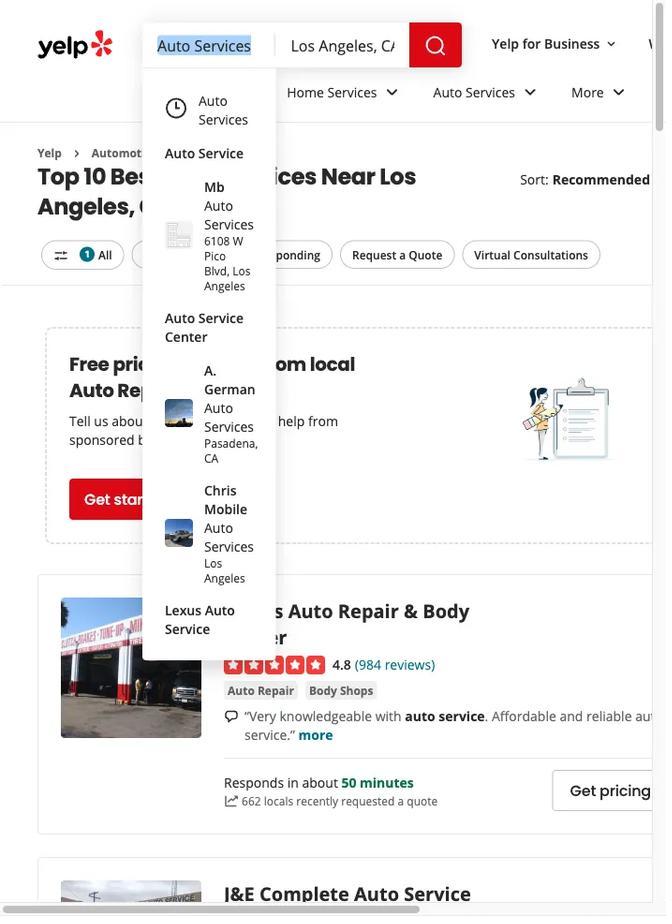 Task type: locate. For each thing, give the bounding box(es) containing it.
16 filter v2 image
[[53, 248, 68, 263]]

auto
[[434, 83, 462, 101], [199, 91, 228, 109], [165, 144, 195, 162], [188, 145, 215, 161], [164, 161, 217, 192], [204, 196, 233, 214], [165, 309, 195, 327], [69, 378, 114, 404], [204, 399, 233, 417], [204, 519, 233, 537], [288, 598, 333, 624], [205, 601, 235, 619], [228, 683, 255, 698], [354, 881, 399, 907]]

los right near
[[380, 161, 416, 192]]

yelp inside button
[[492, 34, 519, 52]]

50
[[342, 774, 357, 792]]

open now
[[144, 247, 201, 262]]

and
[[229, 412, 252, 430], [560, 707, 583, 725]]

0 vertical spatial center
[[165, 328, 208, 345]]

0 vertical spatial repair
[[117, 378, 178, 404]]

auto services link
[[419, 67, 557, 122], [154, 83, 265, 136], [188, 145, 264, 161]]

consultations
[[514, 247, 589, 262]]

fast-responding
[[233, 247, 321, 262]]

services up ca
[[204, 418, 254, 435]]

24 chevron down v2 image down the "for"
[[519, 81, 542, 103]]

services up pico
[[204, 215, 254, 233]]

recently
[[297, 794, 339, 809]]

mb
[[204, 178, 225, 195]]

services down yelp for business
[[466, 83, 516, 101]]

0 horizontal spatial los
[[204, 555, 222, 571]]

1 vertical spatial los
[[233, 263, 251, 278]]

auto
[[405, 707, 436, 725], [636, 707, 664, 725]]

auto services up mb at left
[[188, 145, 264, 161]]

1 24 chevron down v2 image from the left
[[381, 81, 404, 103]]

1 angeles from the top
[[204, 278, 245, 293]]

free
[[69, 351, 109, 378]]

1 vertical spatial from
[[308, 412, 338, 430]]

angeles up mike's
[[204, 570, 245, 586]]

services up the w
[[222, 161, 317, 192]]

repair inside mike's auto repair & body center
[[338, 598, 399, 624]]

get started button
[[69, 479, 182, 520]]

0 vertical spatial from
[[261, 351, 306, 378]]

los inside "top 10 best auto services near los angeles, california"
[[380, 161, 416, 192]]

for
[[523, 34, 541, 52]]

&
[[404, 598, 418, 624]]

get for get started
[[84, 489, 110, 510]]

1 horizontal spatial and
[[560, 707, 583, 725]]

restaurants link
[[142, 67, 272, 122]]

get left started
[[84, 489, 110, 510]]

0 vertical spatial angeles
[[204, 278, 245, 293]]

1 auto from the left
[[405, 707, 436, 725]]

a left the quote
[[398, 794, 404, 809]]

mb auto services 6108 w pico blvd, los angeles
[[204, 178, 254, 293]]

recommended button
[[553, 171, 666, 188]]

repair up your
[[117, 378, 178, 404]]

angeles down pico
[[204, 278, 245, 293]]

1 vertical spatial body
[[309, 683, 337, 698]]

0 vertical spatial los
[[380, 161, 416, 192]]

from right help
[[308, 412, 338, 430]]

1 vertical spatial and
[[560, 707, 583, 725]]

body up knowledgeable
[[309, 683, 337, 698]]

1 vertical spatial angeles
[[204, 570, 245, 586]]

2 vertical spatial los
[[204, 555, 222, 571]]

tell
[[69, 412, 91, 430]]

1 horizontal spatial 24 chevron down v2 image
[[519, 81, 542, 103]]

quote
[[409, 247, 443, 262]]

get inside button
[[570, 781, 596, 802]]

locals
[[264, 794, 294, 809]]

1 horizontal spatial from
[[308, 412, 338, 430]]

service up mb at left
[[199, 144, 244, 162]]

los inside the chris mobile auto services los angeles
[[204, 555, 222, 571]]

mobile
[[204, 500, 248, 518]]

from
[[261, 351, 306, 378], [308, 412, 338, 430]]

service down lexus on the bottom left
[[165, 620, 210, 638]]

now
[[176, 247, 201, 262]]

repair
[[117, 378, 178, 404], [338, 598, 399, 624], [258, 683, 294, 698]]

. affordable and reliable auto service."
[[245, 707, 664, 744]]

1 vertical spatial repair
[[338, 598, 399, 624]]

home services
[[287, 83, 377, 101]]

services inside a. german auto services pasadena, ca
[[204, 418, 254, 435]]

about
[[112, 412, 148, 430], [302, 774, 338, 792]]

services
[[328, 83, 377, 101], [466, 83, 516, 101], [199, 110, 248, 128], [218, 145, 264, 161], [222, 161, 317, 192], [204, 215, 254, 233], [204, 418, 254, 435], [204, 538, 254, 555]]

1 horizontal spatial about
[[302, 774, 338, 792]]

body inside mike's auto repair & body center
[[423, 598, 470, 624]]

2 angeles from the top
[[204, 570, 245, 586]]

24 chevron down v2 image inside home services link
[[381, 81, 404, 103]]

chris
[[204, 481, 237, 499]]

1 vertical spatial center
[[224, 625, 287, 650]]

1 horizontal spatial auto
[[636, 707, 664, 725]]

0 vertical spatial body
[[423, 598, 470, 624]]

top 10 best auto services near los angeles, california
[[37, 161, 416, 222]]

repair inside free price estimates from local auto repair pros tell us about your project and get help from sponsored businesses.
[[117, 378, 178, 404]]

service inside auto service center
[[199, 309, 244, 327]]

body
[[423, 598, 470, 624], [309, 683, 337, 698]]

from left local
[[261, 351, 306, 378]]

0 vertical spatial yelp
[[492, 34, 519, 52]]

about inside free price estimates from local auto repair pros tell us about your project and get help from sponsored businesses.
[[112, 412, 148, 430]]

business categories element
[[142, 67, 666, 122]]

los down mobile
[[204, 555, 222, 571]]

yelp left the "for"
[[492, 34, 519, 52]]

home
[[287, 83, 324, 101]]

auto inside lexus auto service
[[205, 601, 235, 619]]

los down fast-
[[233, 263, 251, 278]]

yelp for yelp for business
[[492, 34, 519, 52]]

1 horizontal spatial yelp
[[492, 34, 519, 52]]

0 vertical spatial about
[[112, 412, 148, 430]]

and left reliable
[[560, 707, 583, 725]]

center inside auto service center
[[165, 328, 208, 345]]

auto repair button
[[224, 681, 298, 700]]

1 vertical spatial about
[[302, 774, 338, 792]]

16 trending v2 image
[[224, 794, 239, 809]]

lexus auto service link
[[154, 593, 265, 646]]

auto services link up "auto service"
[[154, 83, 265, 136]]

auto right reliable
[[636, 707, 664, 725]]

complete
[[260, 881, 350, 907]]

repair left the &
[[338, 598, 399, 624]]

services up mb at left
[[218, 145, 264, 161]]

a left quote
[[400, 247, 406, 262]]

open
[[144, 247, 173, 262]]

none field near
[[291, 35, 395, 55]]

repair down the 4.8 star rating image at the bottom left of page
[[258, 683, 294, 698]]

0 horizontal spatial get
[[84, 489, 110, 510]]

service down blvd,
[[199, 309, 244, 327]]

body right the &
[[423, 598, 470, 624]]

0 vertical spatial a
[[400, 247, 406, 262]]

0 vertical spatial and
[[229, 412, 252, 430]]

sponsored
[[69, 431, 135, 448]]

reliable
[[587, 707, 632, 725]]

mike's auto repair & body center link
[[224, 598, 470, 650]]

about up recently
[[302, 774, 338, 792]]

24 chevron down v2 image right home services
[[381, 81, 404, 103]]

1 all
[[84, 247, 112, 262]]

auto services down search image
[[434, 83, 516, 101]]

request a quote
[[352, 247, 443, 262]]

repair inside button
[[258, 683, 294, 698]]

auto services link down the "for"
[[419, 67, 557, 122]]

2 vertical spatial repair
[[258, 683, 294, 698]]

2 horizontal spatial los
[[380, 161, 416, 192]]

a
[[400, 247, 406, 262], [398, 794, 404, 809]]

0 horizontal spatial about
[[112, 412, 148, 430]]

best
[[110, 161, 159, 192]]

center
[[165, 328, 208, 345], [224, 625, 287, 650]]

  text field
[[157, 35, 261, 55]]

0 vertical spatial get
[[84, 489, 110, 510]]

angeles inside mb auto services 6108 w pico blvd, los angeles
[[204, 278, 245, 293]]

service
[[199, 144, 244, 162], [199, 309, 244, 327], [165, 620, 210, 638], [404, 881, 471, 907]]

24 chevron down v2 image inside auto services link
[[519, 81, 542, 103]]

0 horizontal spatial repair
[[117, 378, 178, 404]]

0 horizontal spatial auto
[[405, 707, 436, 725]]

auto right with
[[405, 707, 436, 725]]

0 horizontal spatial 24 chevron down v2 image
[[381, 81, 404, 103]]

more
[[299, 726, 333, 744]]

mike's
[[224, 598, 284, 624]]

0 horizontal spatial yelp
[[37, 145, 62, 161]]

filters group
[[37, 240, 605, 270]]

center down mike's
[[224, 625, 287, 650]]

None search field
[[142, 22, 466, 67]]

0 horizontal spatial and
[[229, 412, 252, 430]]

businesses.
[[138, 431, 209, 448]]

get inside 'button'
[[84, 489, 110, 510]]

help
[[278, 412, 305, 430]]

california
[[139, 191, 250, 222]]

1 horizontal spatial body
[[423, 598, 470, 624]]

0 horizontal spatial center
[[165, 328, 208, 345]]

1 horizontal spatial repair
[[258, 683, 294, 698]]

sort: recommended
[[520, 171, 651, 188]]

1 horizontal spatial los
[[233, 263, 251, 278]]

1 horizontal spatial center
[[224, 625, 287, 650]]

1 vertical spatial get
[[570, 781, 596, 802]]

automotive
[[92, 145, 158, 161]]

yelp left 16 chevron right v2 icon
[[37, 145, 62, 161]]

24 clock v2 image
[[165, 97, 187, 119]]

2 24 chevron down v2 image from the left
[[519, 81, 542, 103]]

get pricing button
[[553, 771, 666, 812]]

and inside . affordable and reliable auto service."
[[560, 707, 583, 725]]

get left pricing
[[570, 781, 596, 802]]

services down mobile
[[204, 538, 254, 555]]

wr
[[649, 34, 666, 52]]

24 chevron down v2 image
[[608, 81, 631, 103]]

None field
[[157, 35, 261, 55], [291, 35, 395, 55], [157, 35, 261, 55]]

auto inside "top 10 best auto services near los angeles, california"
[[164, 161, 217, 192]]

auto service
[[165, 144, 244, 162]]

1 vertical spatial yelp
[[37, 145, 62, 161]]

requested
[[341, 794, 395, 809]]

center up estimates
[[165, 328, 208, 345]]

mike's auto repair & body center
[[224, 598, 470, 650]]

body shops link
[[305, 681, 377, 700]]

2 horizontal spatial repair
[[338, 598, 399, 624]]

Find text field
[[157, 35, 261, 55]]

auto repair
[[228, 683, 294, 698]]

more link
[[557, 67, 646, 122]]

your
[[151, 412, 179, 430]]

0 horizontal spatial body
[[309, 683, 337, 698]]

.
[[485, 707, 489, 725]]

about right us at left
[[112, 412, 148, 430]]

24 chevron down v2 image
[[381, 81, 404, 103], [519, 81, 542, 103]]

24 chevron down v2 image for home services
[[381, 81, 404, 103]]

1 horizontal spatial get
[[570, 781, 596, 802]]

and up pasadena,
[[229, 412, 252, 430]]

2 auto from the left
[[636, 707, 664, 725]]

yelp link
[[37, 145, 62, 161]]



Task type: describe. For each thing, give the bounding box(es) containing it.
auto service link
[[154, 136, 261, 170]]

j&e complete auto service link
[[224, 881, 471, 907]]

auto service center link
[[154, 301, 265, 353]]

virtual consultations
[[475, 247, 589, 262]]

auto inside mb auto services 6108 w pico blvd, los angeles
[[204, 196, 233, 214]]

ca
[[204, 450, 219, 466]]

blvd,
[[204, 263, 230, 278]]

a.
[[204, 361, 217, 379]]

body inside body shops button
[[309, 683, 337, 698]]

shops
[[340, 683, 373, 698]]

get pricing
[[570, 781, 651, 802]]

16 chevron right v2 image
[[166, 146, 181, 161]]

service down the quote
[[404, 881, 471, 907]]

more
[[572, 83, 604, 101]]

pasadena,
[[204, 435, 258, 451]]

auto inside button
[[228, 683, 255, 698]]

body shops button
[[305, 681, 377, 700]]

auto services link up mb at left
[[188, 145, 264, 161]]

request
[[352, 247, 397, 262]]

pricing
[[600, 781, 651, 802]]

in
[[288, 774, 299, 792]]

home services link
[[272, 67, 419, 122]]

662 locals recently requested a quote
[[242, 794, 438, 809]]

16 chevron right v2 image
[[69, 146, 84, 161]]

auto services up 'auto service' link
[[199, 91, 248, 128]]

lexus auto service
[[165, 601, 235, 638]]

auto inside mike's auto repair & body center
[[288, 598, 333, 624]]

started
[[114, 489, 167, 510]]

0 horizontal spatial from
[[261, 351, 306, 378]]

project
[[182, 412, 225, 430]]

more link
[[299, 726, 333, 744]]

restaurants
[[157, 83, 231, 101]]

auto inside free price estimates from local auto repair pros tell us about your project and get help from sponsored businesses.
[[69, 378, 114, 404]]

minutes
[[360, 774, 414, 792]]

angeles inside the chris mobile auto services los angeles
[[204, 570, 245, 586]]

yelp for business button
[[485, 26, 627, 60]]

auto inside auto service center
[[165, 309, 195, 327]]

local
[[310, 351, 355, 378]]

16 chevron down v2 image
[[604, 36, 619, 51]]

662
[[242, 794, 261, 809]]

reviews)
[[385, 656, 435, 673]]

service inside lexus auto service
[[165, 620, 210, 638]]

mike's auto repair & body center image
[[61, 598, 202, 738]]

knowledgeable
[[280, 707, 372, 725]]

get for get pricing
[[570, 781, 596, 802]]

responds
[[224, 774, 284, 792]]

(984
[[355, 656, 382, 673]]

(984 reviews)
[[355, 656, 435, 673]]

"very knowledgeable with auto service
[[245, 707, 485, 725]]

get started
[[84, 489, 167, 510]]

6108
[[204, 233, 230, 248]]

pico
[[204, 248, 226, 263]]

service."
[[245, 726, 295, 744]]

chris mobile auto services los angeles
[[204, 481, 254, 586]]

german
[[204, 380, 256, 398]]

quote
[[407, 794, 438, 809]]

auto services inside business categories element
[[434, 83, 516, 101]]

Near text field
[[291, 35, 395, 55]]

affordable
[[492, 707, 557, 725]]

4.8 star rating image
[[224, 656, 325, 675]]

get
[[256, 412, 275, 430]]

all
[[98, 247, 112, 262]]

estimates
[[164, 351, 258, 378]]

pros
[[182, 378, 223, 404]]

auto inside . affordable and reliable auto service."
[[636, 707, 664, 725]]

j&e complete auto service
[[224, 881, 471, 907]]

near
[[321, 161, 375, 192]]

us
[[94, 412, 108, 430]]

yelp for yelp link
[[37, 145, 62, 161]]

virtual
[[475, 247, 511, 262]]

"very
[[245, 707, 276, 725]]

responding
[[259, 247, 321, 262]]

fast-
[[233, 247, 259, 262]]

fast-responding button
[[221, 240, 333, 269]]

and inside free price estimates from local auto repair pros tell us about your project and get help from sponsored businesses.
[[229, 412, 252, 430]]

open now button
[[132, 240, 213, 269]]

4.8 link
[[333, 654, 351, 674]]

request a quote button
[[340, 240, 455, 269]]

1
[[84, 248, 90, 261]]

24 chevron down v2 image for auto services
[[519, 81, 542, 103]]

a. german auto services pasadena, ca
[[204, 361, 258, 466]]

free price estimates from local auto repair pros tell us about your project and get help from sponsored businesses.
[[69, 351, 355, 448]]

top
[[37, 161, 79, 192]]

wr link
[[642, 26, 666, 60]]

1 vertical spatial a
[[398, 794, 404, 809]]

4.8
[[333, 656, 351, 673]]

service
[[439, 707, 485, 725]]

services right home
[[328, 83, 377, 101]]

auto inside the chris mobile auto services los angeles
[[204, 519, 233, 537]]

center inside mike's auto repair & body center
[[224, 625, 287, 650]]

services up 'auto service' link
[[199, 110, 248, 128]]

search image
[[425, 35, 447, 57]]

(984 reviews) link
[[355, 654, 435, 674]]

responds in about 50 minutes
[[224, 774, 414, 792]]

services inside "top 10 best auto services near los angeles, california"
[[222, 161, 317, 192]]

los inside mb auto services 6108 w pico blvd, los angeles
[[233, 263, 251, 278]]

auto repair link
[[224, 681, 298, 700]]

business
[[545, 34, 600, 52]]

free price estimates from local auto repair pros image
[[523, 373, 616, 467]]

recommended
[[553, 171, 651, 188]]

4.9 star rating image
[[224, 913, 325, 917]]

yelp for business
[[492, 34, 600, 52]]

lexus
[[165, 601, 202, 619]]

sort:
[[520, 171, 549, 188]]

j&e
[[224, 881, 255, 907]]

automotive link
[[92, 145, 158, 161]]

w
[[233, 233, 243, 248]]

16 speech v2 image
[[224, 709, 239, 724]]

virtual consultations button
[[462, 240, 601, 269]]

auto inside business categories element
[[434, 83, 462, 101]]

auto inside a. german auto services pasadena, ca
[[204, 399, 233, 417]]

body shops
[[309, 683, 373, 698]]

a inside button
[[400, 247, 406, 262]]



Task type: vqa. For each thing, say whether or not it's contained in the screenshot.
Nightlife
no



